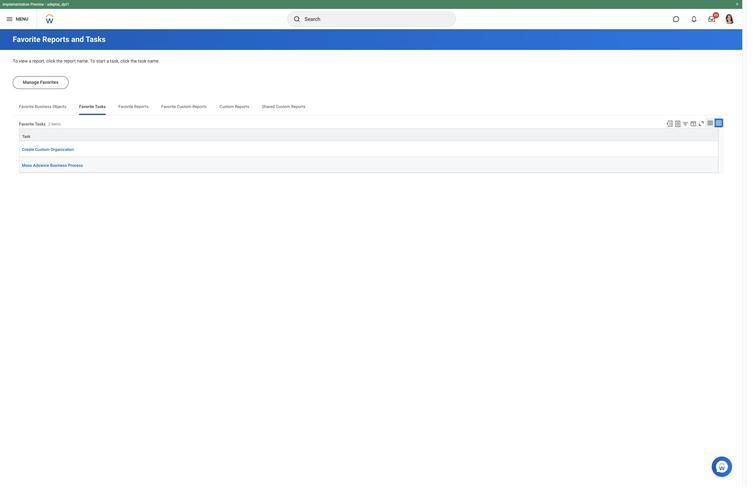 Task type: describe. For each thing, give the bounding box(es) containing it.
Search Workday  search field
[[305, 12, 443, 26]]

shared
[[262, 104, 275, 109]]

export to worksheets image
[[674, 120, 682, 128]]

task button
[[19, 129, 718, 141]]

menu button
[[0, 9, 37, 29]]

start
[[96, 58, 105, 64]]

1 to from the left
[[13, 58, 18, 64]]

1 click from the left
[[46, 58, 55, 64]]

search image
[[293, 15, 301, 23]]

toolbar inside 'favorite reports and tasks' "main content"
[[663, 118, 723, 128]]

tab list inside 'favorite reports and tasks' "main content"
[[13, 100, 730, 115]]

2 the from the left
[[131, 58, 137, 64]]

justify image
[[6, 15, 13, 23]]

reports for custom reports
[[235, 104, 249, 109]]

favorite for favorite custom reports
[[161, 104, 176, 109]]

report
[[64, 58, 76, 64]]

select to filter grid data image
[[682, 120, 689, 127]]

view
[[19, 58, 28, 64]]

tasks for favorite tasks 2 items
[[35, 122, 46, 126]]

create
[[22, 147, 34, 152]]

reports for favorite reports
[[134, 104, 149, 109]]

task
[[138, 58, 146, 64]]

favorite reports
[[119, 104, 149, 109]]

adeptai_dpt1
[[47, 2, 69, 7]]

2
[[48, 122, 50, 126]]

click to view/edit grid preferences image
[[690, 120, 697, 127]]

create custom organization
[[22, 147, 74, 152]]

inbox large image
[[709, 16, 715, 22]]

favorite business objects
[[19, 104, 66, 109]]

favorite reports and tasks main content
[[0, 29, 743, 196]]

shared custom reports
[[262, 104, 306, 109]]

process
[[68, 163, 83, 168]]

1 vertical spatial business
[[50, 163, 67, 168]]

close environment banner image
[[736, 2, 739, 6]]

create custom organization link
[[22, 146, 74, 153]]

items
[[51, 122, 61, 126]]

favorite for favorite reports and tasks
[[13, 35, 40, 44]]

favorites
[[40, 80, 58, 85]]

tasks for favorite tasks
[[95, 104, 106, 109]]

fullscreen image
[[698, 120, 705, 127]]

mass advance business process
[[22, 163, 83, 168]]

business inside tab list
[[35, 104, 51, 109]]

manage favorites button
[[13, 76, 69, 89]]

2 name. from the left
[[147, 58, 160, 64]]

custom for favorite custom reports
[[177, 104, 191, 109]]

objects
[[53, 104, 66, 109]]

favorite tasks 2 items
[[19, 122, 61, 126]]

custom reports
[[220, 104, 249, 109]]

2 click from the left
[[120, 58, 130, 64]]

export to excel image
[[666, 120, 673, 127]]

implementation preview -   adeptai_dpt1
[[3, 2, 69, 7]]

1 name. from the left
[[77, 58, 89, 64]]

33 button
[[705, 12, 719, 26]]



Task type: locate. For each thing, give the bounding box(es) containing it.
custom for create custom organization
[[35, 147, 49, 152]]

custom inside 'link'
[[35, 147, 49, 152]]

to
[[13, 58, 18, 64], [90, 58, 95, 64]]

to left view
[[13, 58, 18, 64]]

2 a from the left
[[107, 58, 109, 64]]

task
[[22, 134, 30, 139]]

1 the from the left
[[56, 58, 63, 64]]

0 horizontal spatial name.
[[77, 58, 89, 64]]

to view a report, click the report name. to start a task, click the task name.
[[13, 58, 160, 64]]

0 horizontal spatial a
[[29, 58, 31, 64]]

preview
[[30, 2, 44, 7]]

business left objects
[[35, 104, 51, 109]]

2 vertical spatial tasks
[[35, 122, 46, 126]]

favorite for favorite tasks
[[79, 104, 94, 109]]

menu
[[16, 16, 28, 21]]

1 horizontal spatial click
[[120, 58, 130, 64]]

advance
[[33, 163, 49, 168]]

2 to from the left
[[90, 58, 95, 64]]

0 vertical spatial tasks
[[86, 35, 106, 44]]

the left report
[[56, 58, 63, 64]]

business down organization
[[50, 163, 67, 168]]

to left start
[[90, 58, 95, 64]]

notifications large image
[[691, 16, 697, 22]]

name.
[[77, 58, 89, 64], [147, 58, 160, 64]]

1 horizontal spatial to
[[90, 58, 95, 64]]

report,
[[32, 58, 45, 64]]

click right the report, at the left
[[46, 58, 55, 64]]

manage
[[23, 80, 39, 85]]

1 horizontal spatial name.
[[147, 58, 160, 64]]

implementation
[[3, 2, 29, 7]]

table image
[[707, 120, 714, 126]]

toolbar
[[663, 118, 723, 128]]

a right start
[[107, 58, 109, 64]]

profile logan mcneil image
[[725, 14, 735, 25]]

click
[[46, 58, 55, 64], [120, 58, 130, 64]]

0 horizontal spatial to
[[13, 58, 18, 64]]

business
[[35, 104, 51, 109], [50, 163, 67, 168]]

the left task
[[131, 58, 137, 64]]

0 vertical spatial business
[[35, 104, 51, 109]]

manage favorites
[[23, 80, 58, 85]]

1 a from the left
[[29, 58, 31, 64]]

task row
[[19, 128, 719, 141]]

mass
[[22, 163, 32, 168]]

favorite custom reports
[[161, 104, 207, 109]]

the
[[56, 58, 63, 64], [131, 58, 137, 64]]

0 horizontal spatial the
[[56, 58, 63, 64]]

tab list containing favorite business objects
[[13, 100, 730, 115]]

menu banner
[[0, 0, 743, 29]]

favorite tasks
[[79, 104, 106, 109]]

1 horizontal spatial a
[[107, 58, 109, 64]]

custom
[[177, 104, 191, 109], [220, 104, 234, 109], [276, 104, 290, 109], [35, 147, 49, 152]]

reports for favorite reports and tasks
[[42, 35, 69, 44]]

name. right report
[[77, 58, 89, 64]]

a right view
[[29, 58, 31, 64]]

favorite reports and tasks
[[13, 35, 106, 44]]

tasks
[[86, 35, 106, 44], [95, 104, 106, 109], [35, 122, 46, 126]]

and
[[71, 35, 84, 44]]

reports
[[42, 35, 69, 44], [134, 104, 149, 109], [192, 104, 207, 109], [235, 104, 249, 109], [291, 104, 306, 109]]

0 horizontal spatial click
[[46, 58, 55, 64]]

favorite for favorite business objects
[[19, 104, 34, 109]]

mass advance business process link
[[22, 162, 83, 169]]

expand table image
[[716, 120, 722, 126]]

33
[[714, 13, 718, 17]]

organization
[[51, 147, 74, 152]]

favorite for favorite reports
[[119, 104, 133, 109]]

1 vertical spatial tasks
[[95, 104, 106, 109]]

tab list
[[13, 100, 730, 115]]

a
[[29, 58, 31, 64], [107, 58, 109, 64]]

1 horizontal spatial the
[[131, 58, 137, 64]]

favorite
[[13, 35, 40, 44], [19, 104, 34, 109], [79, 104, 94, 109], [119, 104, 133, 109], [161, 104, 176, 109], [19, 122, 34, 126]]

custom for shared custom reports
[[276, 104, 290, 109]]

click right task,
[[120, 58, 130, 64]]

name. right task
[[147, 58, 160, 64]]

task,
[[110, 58, 119, 64]]

-
[[45, 2, 46, 7]]



Task type: vqa. For each thing, say whether or not it's contained in the screenshot.
the rightmost the
yes



